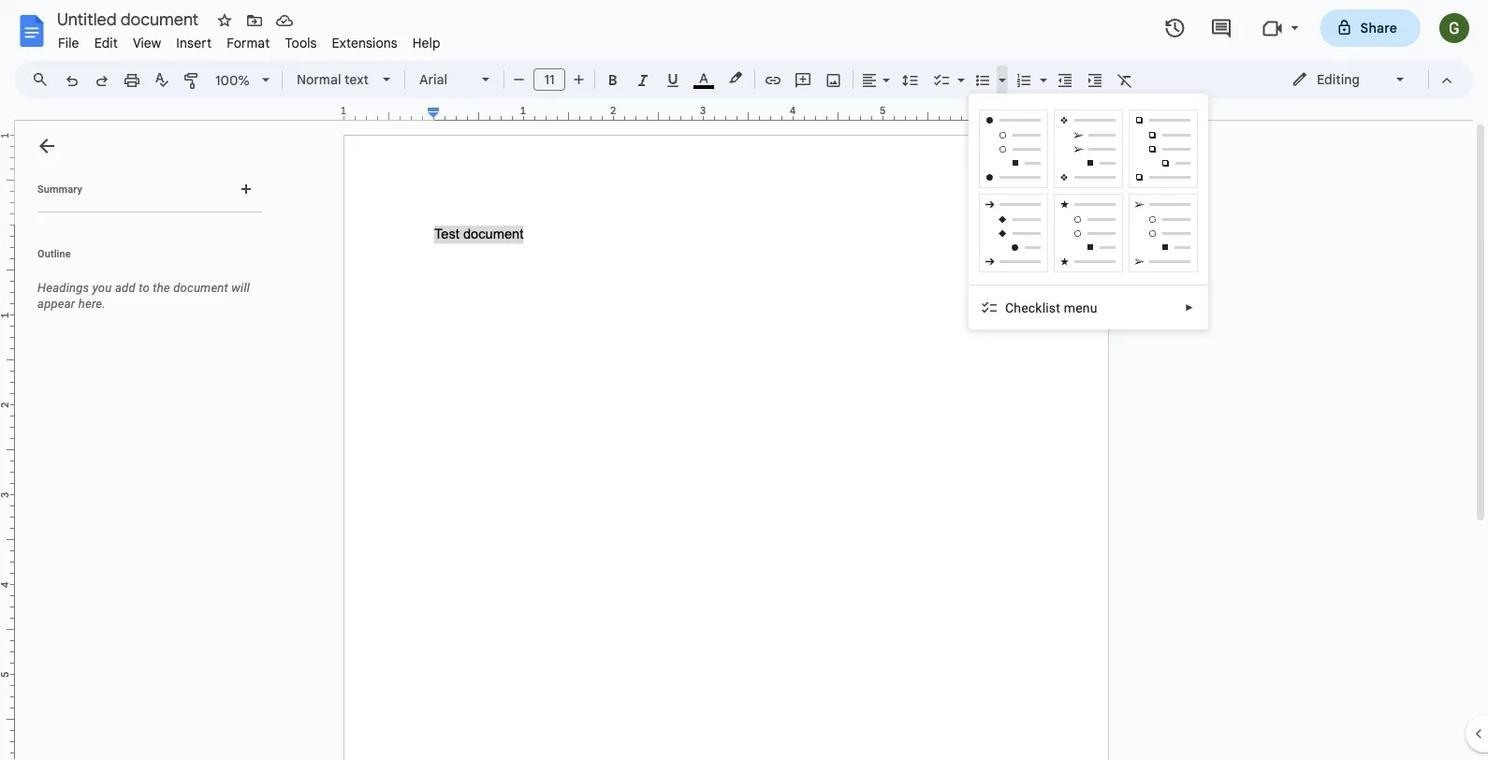 Task type: locate. For each thing, give the bounding box(es) containing it.
editing button
[[1279, 66, 1420, 94]]

format
[[227, 35, 270, 51]]

checklist menu image
[[953, 67, 965, 74]]

styles list. normal text selected. option
[[297, 66, 372, 93]]

format menu item
[[219, 32, 277, 54]]

edit menu item
[[87, 32, 125, 54]]

will
[[232, 281, 250, 295]]

extensions
[[332, 35, 398, 51]]

file
[[58, 35, 79, 51]]

left margin image
[[344, 106, 439, 120]]

menu
[[969, 94, 1209, 330]]

help menu item
[[405, 32, 448, 54]]

row 1. column 2. crossed diamond, 3d arrow, square element
[[1054, 110, 1123, 188]]

you
[[92, 281, 112, 295]]

normal
[[297, 71, 341, 88]]

application
[[0, 0, 1488, 760]]

to
[[139, 281, 150, 295]]

menu
[[1064, 300, 1098, 315]]

1 row from the top
[[976, 107, 1201, 191]]

share button
[[1320, 9, 1421, 47]]

text
[[345, 71, 369, 88]]

menu containing c
[[969, 94, 1209, 330]]

row 1. column 3. checkbox element
[[1129, 110, 1198, 188]]

editing
[[1317, 71, 1360, 88]]

c
[[1005, 300, 1014, 315]]

normal text
[[297, 71, 369, 88]]

summary
[[37, 183, 82, 195]]

edit
[[94, 35, 118, 51]]

right margin image
[[1013, 106, 1107, 120]]

row 2. column 2. star, hollow, square element
[[1054, 194, 1123, 272]]

view
[[133, 35, 161, 51]]

Font size field
[[534, 68, 573, 92]]

arial
[[419, 71, 448, 88]]

Rename text field
[[51, 7, 210, 30]]

tools menu item
[[277, 32, 324, 54]]

arial option
[[419, 66, 471, 93]]

add
[[115, 281, 136, 295]]

add emoji reaction image
[[1099, 237, 1121, 260]]

menu bar
[[51, 24, 448, 55]]

menu bar containing file
[[51, 24, 448, 55]]

the
[[153, 281, 170, 295]]

Font size text field
[[535, 68, 564, 91]]

insert image image
[[823, 66, 845, 93]]

document outline element
[[15, 121, 270, 760]]

suggest edits image
[[1099, 275, 1121, 297]]

c h ecklist menu
[[1005, 300, 1098, 315]]

view menu item
[[125, 32, 169, 54]]

row
[[976, 107, 1201, 191], [976, 191, 1201, 275]]

main toolbar
[[55, 0, 1194, 532]]

Zoom text field
[[211, 67, 256, 94]]

add comment image
[[1099, 200, 1121, 222]]

h
[[1014, 300, 1022, 315]]

line & paragraph spacing image
[[900, 66, 922, 93]]

application containing share
[[0, 0, 1488, 760]]



Task type: describe. For each thing, give the bounding box(es) containing it.
share
[[1361, 20, 1398, 36]]

menu inside application
[[969, 94, 1209, 330]]

document
[[173, 281, 228, 295]]

appear
[[37, 297, 75, 311]]

Zoom field
[[208, 66, 278, 95]]

2 row from the top
[[976, 191, 1201, 275]]

insert menu item
[[169, 32, 219, 54]]

outline heading
[[15, 246, 270, 272]]

top margin image
[[0, 136, 14, 230]]

ecklist
[[1022, 300, 1061, 315]]

tools
[[285, 35, 317, 51]]

►
[[1185, 302, 1194, 313]]

extensions menu item
[[324, 32, 405, 54]]

Star checkbox
[[212, 7, 238, 34]]

outline
[[37, 248, 71, 259]]

checklist menu h element
[[1005, 300, 1103, 315]]

summary heading
[[37, 182, 82, 197]]

insert
[[176, 35, 212, 51]]

help
[[413, 35, 441, 51]]

menu bar banner
[[0, 0, 1488, 760]]

headings you add to the document will appear here.
[[37, 281, 250, 311]]

row 2. column 1. arrow, diamond, bullet element
[[979, 194, 1048, 272]]

file menu item
[[51, 32, 87, 54]]

here.
[[78, 297, 106, 311]]

headings
[[37, 281, 89, 295]]

menu bar inside menu bar banner
[[51, 24, 448, 55]]

highlight color image
[[725, 66, 746, 89]]

row 1. column 1. bullet, hollow, square element
[[979, 110, 1048, 188]]

Menus field
[[23, 66, 65, 93]]

text color image
[[694, 66, 714, 89]]

row 2. column 3. 3d arrow, hollow, square element
[[1129, 194, 1198, 272]]

1
[[340, 104, 347, 117]]

mode and view toolbar
[[1278, 61, 1462, 98]]



Task type: vqa. For each thing, say whether or not it's contained in the screenshot.
Zoom field
yes



